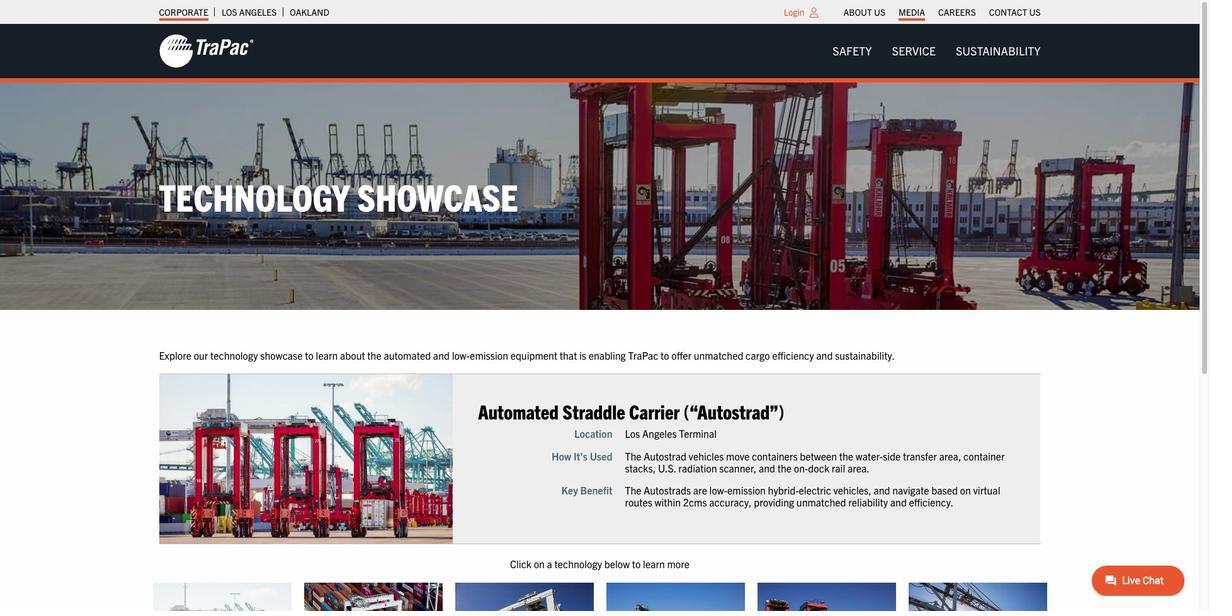 Task type: describe. For each thing, give the bounding box(es) containing it.
between
[[800, 450, 837, 462]]

routes
[[625, 496, 653, 509]]

area.
[[848, 462, 870, 474]]

automated
[[478, 399, 559, 424]]

corporate
[[159, 6, 208, 18]]

used
[[590, 450, 613, 462]]

it's
[[574, 450, 588, 462]]

transfer
[[904, 450, 937, 462]]

and right efficiency on the right of page
[[817, 349, 833, 361]]

accuracy,
[[710, 496, 752, 509]]

radiation
[[679, 462, 717, 474]]

showcase
[[260, 349, 303, 361]]

below
[[605, 558, 630, 570]]

on-
[[794, 462, 809, 474]]

light image
[[810, 8, 819, 18]]

how it's used
[[552, 450, 613, 462]]

contact us link
[[990, 3, 1041, 21]]

emission inside the autostrads are low-emission hybrid-electric vehicles, and navigate based on virtual routes within 2cms accuracy, providing unmatched reliability and efficiency.
[[728, 484, 766, 496]]

move
[[727, 450, 750, 462]]

trapac los angeles automated radiation scanning image
[[758, 583, 896, 611]]

u.s.
[[658, 462, 677, 474]]

a
[[547, 558, 552, 570]]

that
[[560, 349, 577, 361]]

careers
[[939, 6, 977, 18]]

the for the autostrads are low-emission hybrid-electric vehicles, and navigate based on virtual routes within 2cms accuracy, providing unmatched reliability and efficiency.
[[625, 484, 642, 496]]

1 horizontal spatial the
[[778, 462, 792, 474]]

reliability
[[849, 496, 889, 509]]

autostrad
[[644, 450, 687, 462]]

corporate link
[[159, 3, 208, 21]]

1 vertical spatial on
[[534, 558, 545, 570]]

2 horizontal spatial to
[[661, 349, 670, 361]]

automated straddle carrier ("autostrad")
[[478, 399, 785, 424]]

about us
[[844, 6, 886, 18]]

showcase
[[357, 173, 519, 219]]

about
[[844, 6, 873, 18]]

trapac los angeles automated stacking crane image
[[304, 583, 443, 611]]

technology
[[159, 173, 350, 219]]

menu bar containing about us
[[837, 3, 1048, 21]]

sustainability
[[956, 43, 1041, 58]]

1 horizontal spatial to
[[632, 558, 641, 570]]

stacks,
[[625, 462, 656, 474]]

enabling
[[589, 349, 626, 361]]

the autostrad vehicles move containers between the water-side transfer area, container stacks, u.s. radiation scanner, and the on-dock rail area.
[[625, 450, 1005, 474]]

the for the autostrad vehicles move containers between the water-side transfer area, container stacks, u.s. radiation scanner, and the on-dock rail area.
[[625, 450, 642, 462]]

menu bar containing safety
[[823, 38, 1051, 64]]

0 horizontal spatial low-
[[452, 349, 470, 361]]

electric
[[799, 484, 832, 496]]

offer
[[672, 349, 692, 361]]

autostrads
[[644, 484, 691, 496]]

cargo
[[746, 349, 770, 361]]

efficiency
[[773, 349, 814, 361]]

and right automated
[[433, 349, 450, 361]]

us for contact us
[[1030, 6, 1041, 18]]

safety
[[833, 43, 872, 58]]

how
[[552, 450, 572, 462]]

providing
[[754, 496, 795, 509]]

technology showcase
[[159, 173, 519, 219]]

vehicles
[[689, 450, 724, 462]]

1 vertical spatial trapac los angeles automated straddle carrier image
[[153, 583, 291, 611]]

click
[[510, 558, 532, 570]]

trapac
[[628, 349, 659, 361]]

about
[[340, 349, 365, 361]]

navigate
[[893, 484, 930, 496]]

contact us
[[990, 6, 1041, 18]]

contact
[[990, 6, 1028, 18]]

automated
[[384, 349, 431, 361]]

0 horizontal spatial emission
[[470, 349, 508, 361]]

key
[[562, 484, 578, 496]]

0 horizontal spatial technology
[[210, 349, 258, 361]]



Task type: locate. For each thing, give the bounding box(es) containing it.
los
[[222, 6, 237, 18], [625, 427, 640, 440]]

1 the from the top
[[625, 450, 642, 462]]

0 horizontal spatial to
[[305, 349, 314, 361]]

0 horizontal spatial on
[[534, 558, 545, 570]]

1 horizontal spatial low-
[[710, 484, 728, 496]]

are
[[694, 484, 708, 496]]

the inside the autostrad vehicles move containers between the water-side transfer area, container stacks, u.s. radiation scanner, and the on-dock rail area.
[[625, 450, 642, 462]]

0 vertical spatial low-
[[452, 349, 470, 361]]

1 vertical spatial technology
[[555, 558, 602, 570]]

and up "hybrid-"
[[759, 462, 776, 474]]

sustainability link
[[946, 38, 1051, 64]]

learn
[[316, 349, 338, 361], [643, 558, 665, 570]]

is
[[580, 349, 587, 361]]

explore
[[159, 349, 192, 361]]

0 vertical spatial emission
[[470, 349, 508, 361]]

us for about us
[[875, 6, 886, 18]]

1 horizontal spatial technology
[[555, 558, 602, 570]]

within
[[655, 496, 681, 509]]

on right based
[[961, 484, 971, 496]]

corporate image
[[159, 33, 254, 69]]

oakland link
[[290, 3, 330, 21]]

1 vertical spatial los
[[625, 427, 640, 440]]

0 horizontal spatial us
[[875, 6, 886, 18]]

hybrid-
[[768, 484, 799, 496]]

2cms
[[683, 496, 707, 509]]

vehicles,
[[834, 484, 872, 496]]

click on a technology below to learn more
[[510, 558, 690, 570]]

0 vertical spatial unmatched
[[694, 349, 744, 361]]

and right reliability
[[891, 496, 907, 509]]

dock
[[809, 462, 830, 474]]

low- inside the autostrads are low-emission hybrid-electric vehicles, and navigate based on virtual routes within 2cms accuracy, providing unmatched reliability and efficiency.
[[710, 484, 728, 496]]

about us link
[[844, 3, 886, 21]]

1 horizontal spatial on
[[961, 484, 971, 496]]

the left 'water-'
[[840, 450, 854, 462]]

2 horizontal spatial the
[[840, 450, 854, 462]]

unmatched down dock
[[797, 496, 847, 509]]

0 vertical spatial technology
[[210, 349, 258, 361]]

angeles left oakland
[[239, 6, 277, 18]]

0 horizontal spatial learn
[[316, 349, 338, 361]]

angeles
[[239, 6, 277, 18], [643, 427, 677, 440]]

low- right automated
[[452, 349, 470, 361]]

media
[[899, 6, 926, 18]]

0 horizontal spatial angeles
[[239, 6, 277, 18]]

angeles for los angeles terminal
[[643, 427, 677, 440]]

and inside the autostrad vehicles move containers between the water-side transfer area, container stacks, u.s. radiation scanner, and the on-dock rail area.
[[759, 462, 776, 474]]

containers
[[752, 450, 798, 462]]

angeles for los angeles
[[239, 6, 277, 18]]

low-
[[452, 349, 470, 361], [710, 484, 728, 496]]

to
[[305, 349, 314, 361], [661, 349, 670, 361], [632, 558, 641, 570]]

menu bar up service
[[837, 3, 1048, 21]]

1 vertical spatial menu bar
[[823, 38, 1051, 64]]

unmatched right the offer
[[694, 349, 744, 361]]

rail
[[832, 462, 846, 474]]

benefit
[[581, 484, 613, 496]]

technology right a
[[555, 558, 602, 570]]

the down stacks,
[[625, 484, 642, 496]]

0 vertical spatial angeles
[[239, 6, 277, 18]]

1 vertical spatial emission
[[728, 484, 766, 496]]

service
[[893, 43, 936, 58]]

efficiency.
[[910, 496, 954, 509]]

login
[[784, 6, 805, 18]]

login link
[[784, 6, 805, 18]]

los up corporate image
[[222, 6, 237, 18]]

based
[[932, 484, 958, 496]]

the
[[625, 450, 642, 462], [625, 484, 642, 496]]

straddle
[[563, 399, 626, 424]]

1 horizontal spatial learn
[[643, 558, 665, 570]]

1 horizontal spatial us
[[1030, 6, 1041, 18]]

los inside automated straddle carrier ("autostrad") main content
[[625, 427, 640, 440]]

0 vertical spatial on
[[961, 484, 971, 496]]

the autostrads are low-emission hybrid-electric vehicles, and navigate based on virtual routes within 2cms accuracy, providing unmatched reliability and efficiency.
[[625, 484, 1001, 509]]

los for los angeles terminal
[[625, 427, 640, 440]]

scanner,
[[720, 462, 757, 474]]

0 horizontal spatial the
[[368, 349, 382, 361]]

emission down "scanner,"
[[728, 484, 766, 496]]

on inside the autostrads are low-emission hybrid-electric vehicles, and navigate based on virtual routes within 2cms accuracy, providing unmatched reliability and efficiency.
[[961, 484, 971, 496]]

side
[[883, 450, 901, 462]]

equipment
[[511, 349, 558, 361]]

1 vertical spatial the
[[625, 484, 642, 496]]

and left navigate
[[874, 484, 891, 496]]

the left autostrad
[[625, 450, 642, 462]]

0 vertical spatial the
[[625, 450, 642, 462]]

1 vertical spatial angeles
[[643, 427, 677, 440]]

0 vertical spatial learn
[[316, 349, 338, 361]]

menu bar
[[837, 3, 1048, 21], [823, 38, 1051, 64]]

to right showcase
[[305, 349, 314, 361]]

learn left "about"
[[316, 349, 338, 361]]

los for los angeles
[[222, 6, 237, 18]]

area,
[[940, 450, 962, 462]]

virtual
[[974, 484, 1001, 496]]

unmatched inside the autostrads are low-emission hybrid-electric vehicles, and navigate based on virtual routes within 2cms accuracy, providing unmatched reliability and efficiency.
[[797, 496, 847, 509]]

safety link
[[823, 38, 883, 64]]

on left a
[[534, 558, 545, 570]]

0 vertical spatial los
[[222, 6, 237, 18]]

los down the automated straddle carrier ("autostrad")
[[625, 427, 640, 440]]

1 vertical spatial low-
[[710, 484, 728, 496]]

2 the from the top
[[625, 484, 642, 496]]

1 horizontal spatial unmatched
[[797, 496, 847, 509]]

container
[[964, 450, 1005, 462]]

los angeles
[[222, 6, 277, 18]]

careers link
[[939, 3, 977, 21]]

more
[[668, 558, 690, 570]]

terminal
[[679, 427, 717, 440]]

us right 'about' at the right top of the page
[[875, 6, 886, 18]]

1 horizontal spatial los
[[625, 427, 640, 440]]

menu bar down careers link
[[823, 38, 1051, 64]]

angeles inside automated straddle carrier ("autostrad") main content
[[643, 427, 677, 440]]

0 vertical spatial menu bar
[[837, 3, 1048, 21]]

1 vertical spatial unmatched
[[797, 496, 847, 509]]

us
[[875, 6, 886, 18], [1030, 6, 1041, 18]]

angeles up autostrad
[[643, 427, 677, 440]]

unmatched
[[694, 349, 744, 361], [797, 496, 847, 509]]

sustainability.
[[836, 349, 895, 361]]

1 horizontal spatial emission
[[728, 484, 766, 496]]

technology
[[210, 349, 258, 361], [555, 558, 602, 570]]

low- right the are
[[710, 484, 728, 496]]

emission left equipment
[[470, 349, 508, 361]]

service link
[[883, 38, 946, 64]]

oakland
[[290, 6, 330, 18]]

0 vertical spatial trapac los angeles automated straddle carrier image
[[159, 374, 453, 544]]

location
[[575, 427, 613, 440]]

to left the offer
[[661, 349, 670, 361]]

the right "about"
[[368, 349, 382, 361]]

the left on-
[[778, 462, 792, 474]]

water-
[[856, 450, 883, 462]]

1 horizontal spatial angeles
[[643, 427, 677, 440]]

media link
[[899, 3, 926, 21]]

key benefit
[[562, 484, 613, 496]]

technology right "our"
[[210, 349, 258, 361]]

0 horizontal spatial unmatched
[[694, 349, 744, 361]]

los angeles link
[[222, 3, 277, 21]]

our
[[194, 349, 208, 361]]

learn left more
[[643, 558, 665, 570]]

the inside the autostrads are low-emission hybrid-electric vehicles, and navigate based on virtual routes within 2cms accuracy, providing unmatched reliability and efficiency.
[[625, 484, 642, 496]]

trapac los angeles automated straddle carrier image
[[159, 374, 453, 544], [153, 583, 291, 611]]

us right contact
[[1030, 6, 1041, 18]]

explore our technology showcase to learn about the automated and low-emission equipment that is enabling trapac to offer unmatched cargo efficiency and sustainability.
[[159, 349, 895, 361]]

0 horizontal spatial los
[[222, 6, 237, 18]]

los angeles terminal
[[625, 427, 717, 440]]

1 us from the left
[[875, 6, 886, 18]]

to right below
[[632, 558, 641, 570]]

("autostrad")
[[684, 399, 785, 424]]

automated straddle carrier ("autostrad") main content
[[146, 348, 1210, 611]]

1 vertical spatial learn
[[643, 558, 665, 570]]

the
[[368, 349, 382, 361], [840, 450, 854, 462], [778, 462, 792, 474]]

2 us from the left
[[1030, 6, 1041, 18]]

carrier
[[630, 399, 680, 424]]



